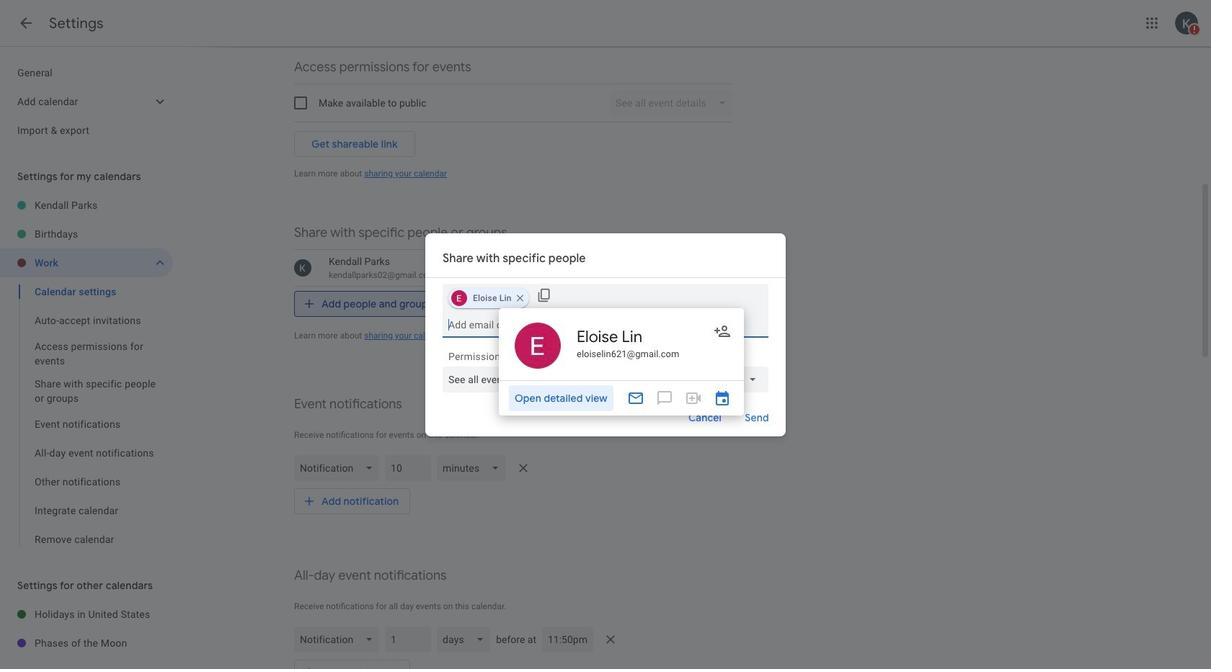 Task type: vqa. For each thing, say whether or not it's contained in the screenshot.
support menu IMAGE
no



Task type: describe. For each thing, give the bounding box(es) containing it.
10 minutes before element
[[294, 453, 733, 485]]

Days in advance for notification number field
[[391, 627, 426, 653]]

2 tree from the top
[[0, 191, 173, 555]]

3 tree from the top
[[0, 601, 173, 658]]

selected people list box
[[443, 284, 533, 312]]

eloise lin, selected option
[[449, 287, 529, 310]]

Add email or name text field
[[449, 312, 763, 338]]

phases of the moon tree item
[[0, 630, 173, 658]]



Task type: locate. For each thing, give the bounding box(es) containing it.
kendall parks tree item
[[0, 191, 173, 220]]

1 tree from the top
[[0, 58, 173, 145]]

information card element
[[499, 309, 744, 416]]

1 vertical spatial tree
[[0, 191, 173, 555]]

tree item
[[0, 278, 173, 306]]

birthdays tree item
[[0, 220, 173, 249]]

None field
[[443, 367, 769, 393]]

group
[[0, 278, 173, 555]]

go back image
[[17, 14, 35, 32]]

2 vertical spatial tree
[[0, 601, 173, 658]]

the day before at 11:50pm element
[[294, 625, 733, 656]]

heading
[[49, 14, 104, 32]]

holidays in united states tree item
[[0, 601, 173, 630]]

0 vertical spatial tree
[[0, 58, 173, 145]]

Minutes in advance for notification number field
[[391, 456, 426, 482]]

work tree item
[[0, 249, 173, 278]]

tree
[[0, 58, 173, 145], [0, 191, 173, 555], [0, 601, 173, 658]]

dialog
[[425, 233, 786, 437]]



